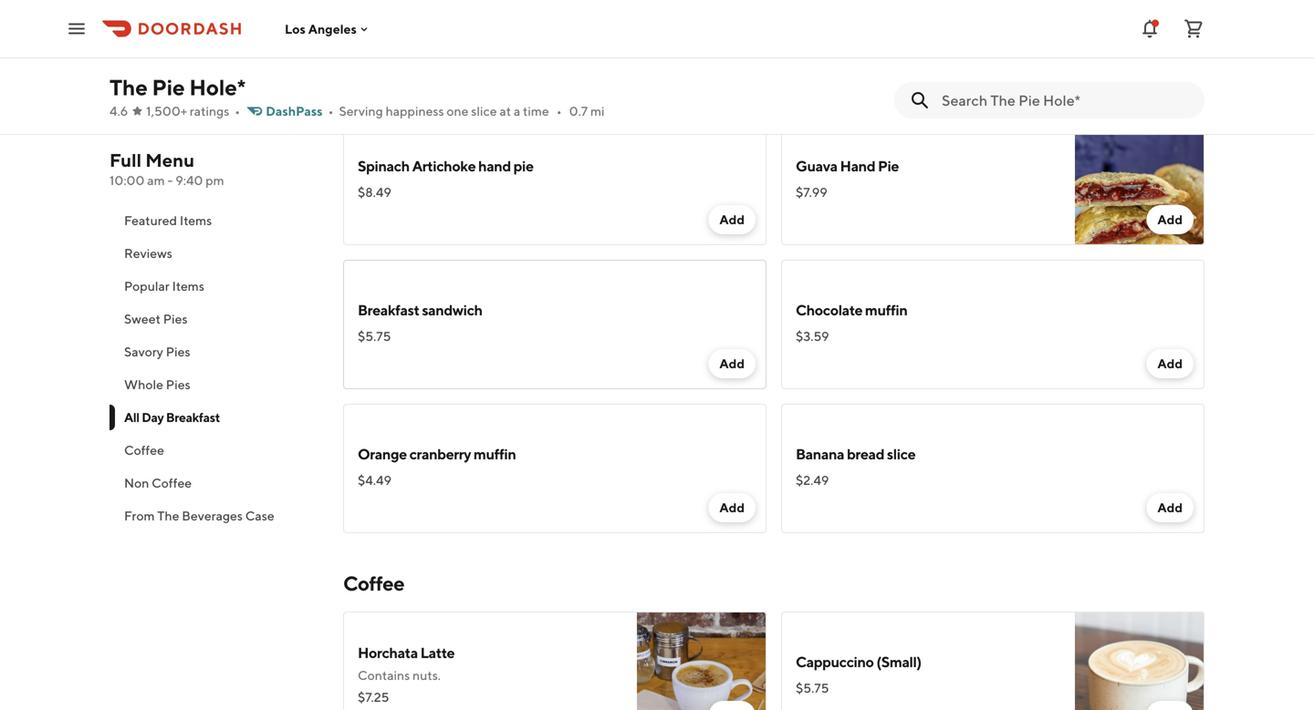 Task type: vqa. For each thing, say whether or not it's contained in the screenshot.
of inside Chasing Chicken Fried Rice A colorful mosaic of broken rice adorned with succulent shrimp, tender chicken or grilled pork, accompanied by a sunny-side-up egg, crunchy onion, sweet peas, and vibrant carrots.
no



Task type: locate. For each thing, give the bounding box(es) containing it.
muffin
[[865, 302, 907, 319], [474, 446, 516, 463]]

cappuccino
[[796, 654, 874, 671]]

pies for sweet pies
[[163, 312, 188, 327]]

1 horizontal spatial pie
[[878, 157, 899, 175]]

1 horizontal spatial breakfast
[[358, 302, 419, 319]]

sweet
[[124, 312, 161, 327]]

featured
[[124, 213, 177, 228]]

the
[[110, 74, 148, 100], [157, 509, 179, 524]]

case
[[245, 509, 274, 524]]

sweet pies
[[124, 312, 188, 327]]

items for popular items
[[172, 279, 204, 294]]

items
[[180, 213, 212, 228], [172, 279, 204, 294]]

0 vertical spatial items
[[180, 213, 212, 228]]

(small)
[[876, 654, 922, 671]]

1 horizontal spatial muffin
[[865, 302, 907, 319]]

spinach
[[358, 157, 410, 175]]

1 vertical spatial breakfast
[[166, 410, 220, 425]]

• left serving
[[328, 104, 333, 119]]

items inside button
[[172, 279, 204, 294]]

savory pies
[[124, 344, 190, 360]]

0 vertical spatial pies
[[163, 312, 188, 327]]

1 vertical spatial coffee
[[152, 476, 192, 491]]

add button
[[1147, 61, 1194, 90], [709, 205, 756, 235], [1147, 205, 1194, 235], [709, 350, 756, 379], [1147, 350, 1194, 379], [709, 494, 756, 523], [1147, 494, 1194, 523]]

items inside "button"
[[180, 213, 212, 228]]

0 vertical spatial $5.75
[[358, 329, 391, 344]]

slice left the at
[[471, 104, 497, 119]]

hand right chicken
[[460, 13, 493, 31]]

1 vertical spatial the
[[157, 509, 179, 524]]

2 vertical spatial coffee
[[343, 572, 404, 596]]

breakfast sandwich
[[358, 302, 482, 319]]

happiness
[[386, 104, 444, 119]]

beverages
[[182, 509, 243, 524]]

$5.75
[[358, 329, 391, 344], [796, 681, 829, 696]]

1 horizontal spatial the
[[157, 509, 179, 524]]

day
[[142, 410, 164, 425]]

from the beverages case button
[[110, 500, 321, 533]]

0 vertical spatial slice
[[471, 104, 497, 119]]

breakfast down whole pies button
[[166, 410, 220, 425]]

items right the 'popular'
[[172, 279, 204, 294]]

breakfast
[[358, 302, 419, 319], [166, 410, 220, 425]]

add button for breakfast sandwich
[[709, 350, 756, 379]]

• left 0.7
[[556, 104, 562, 119]]

2 vertical spatial pies
[[166, 377, 190, 392]]

coffee inside coffee "button"
[[124, 443, 164, 458]]

whole pies
[[124, 377, 190, 392]]

$4.49
[[358, 473, 392, 488]]

0 vertical spatial coffee
[[124, 443, 164, 458]]

slice right bread on the bottom right of the page
[[887, 446, 916, 463]]

featured items
[[124, 213, 212, 228]]

0 horizontal spatial slice
[[471, 104, 497, 119]]

2 horizontal spatial •
[[556, 104, 562, 119]]

add for orange cranberry muffin
[[719, 501, 745, 516]]

• right ratings
[[235, 104, 240, 119]]

0 vertical spatial the
[[110, 74, 148, 100]]

add for banana bread slice
[[1158, 501, 1183, 516]]

angeles
[[308, 21, 357, 36]]

the up 4.6
[[110, 74, 148, 100]]

-
[[167, 173, 173, 188]]

0 vertical spatial breakfast
[[358, 302, 419, 319]]

coffee
[[124, 443, 164, 458], [152, 476, 192, 491], [343, 572, 404, 596]]

$5.75 for breakfast sandwich
[[358, 329, 391, 344]]

non coffee button
[[110, 467, 321, 500]]

coffee inside "non coffee" button
[[152, 476, 192, 491]]

0 horizontal spatial •
[[235, 104, 240, 119]]

pie
[[152, 74, 185, 100], [878, 157, 899, 175]]

0 vertical spatial pie
[[495, 13, 515, 31]]

hand
[[460, 13, 493, 31], [478, 157, 511, 175]]

1 vertical spatial pie
[[513, 157, 534, 175]]

1 vertical spatial items
[[172, 279, 204, 294]]

0 horizontal spatial $5.75
[[358, 329, 391, 344]]

dashpass •
[[266, 104, 333, 119]]

cappuccino (small)
[[796, 654, 922, 671]]

1 vertical spatial hand
[[478, 157, 511, 175]]

1 vertical spatial $5.75
[[796, 681, 829, 696]]

add for spinach artichoke hand pie
[[719, 212, 745, 227]]

the right from
[[157, 509, 179, 524]]

4.6
[[110, 104, 128, 119]]

$3.59
[[796, 329, 829, 344]]

pies right sweet in the left top of the page
[[163, 312, 188, 327]]

muffin right cranberry
[[474, 446, 516, 463]]

items up "reviews" button
[[180, 213, 212, 228]]

0 vertical spatial hand
[[460, 13, 493, 31]]

pie down a
[[513, 157, 534, 175]]

1 vertical spatial slice
[[887, 446, 916, 463]]

pies for whole pies
[[166, 377, 190, 392]]

muffin right chocolate
[[865, 302, 907, 319]]

0 horizontal spatial muffin
[[474, 446, 516, 463]]

Item Search search field
[[942, 90, 1190, 110]]

add for breakfast sandwich
[[719, 356, 745, 371]]

from
[[124, 509, 155, 524]]

guava hand pie image
[[1075, 116, 1205, 245]]

chocolate
[[796, 302, 862, 319]]

pies up all day breakfast
[[166, 377, 190, 392]]

pies
[[163, 312, 188, 327], [166, 344, 190, 360], [166, 377, 190, 392]]

add
[[1158, 68, 1183, 83], [719, 212, 745, 227], [1158, 212, 1183, 227], [719, 356, 745, 371], [1158, 356, 1183, 371], [719, 501, 745, 516], [1158, 501, 1183, 516]]

0 horizontal spatial pie
[[152, 74, 185, 100]]

pie right chicken
[[495, 13, 515, 31]]

pies right savory
[[166, 344, 190, 360]]

$5.75 down breakfast sandwich
[[358, 329, 391, 344]]

bread
[[847, 446, 884, 463]]

hand
[[840, 157, 875, 175]]

serving
[[339, 104, 383, 119]]

hand right artichoke
[[478, 157, 511, 175]]

0 horizontal spatial the
[[110, 74, 148, 100]]

coffee up non at bottom left
[[124, 443, 164, 458]]

1 horizontal spatial •
[[328, 104, 333, 119]]

slice
[[471, 104, 497, 119], [887, 446, 916, 463]]

$5.75 down cappuccino
[[796, 681, 829, 696]]

10:00
[[110, 173, 145, 188]]

1 horizontal spatial $5.75
[[796, 681, 829, 696]]

pies inside 'button'
[[163, 312, 188, 327]]

orange cranberry muffin
[[358, 446, 516, 463]]

•
[[235, 104, 240, 119], [328, 104, 333, 119], [556, 104, 562, 119]]

horchata latte contains nuts. $7.25
[[358, 645, 455, 705]]

savory pies button
[[110, 336, 321, 369]]

chocolate chip cookie image
[[1075, 0, 1205, 101]]

pie up 1,500+
[[152, 74, 185, 100]]

pie right hand
[[878, 157, 899, 175]]

0 vertical spatial muffin
[[865, 302, 907, 319]]

coffee up the horchata at the bottom left
[[343, 572, 404, 596]]

artichoke
[[412, 157, 476, 175]]

coffee right non at bottom left
[[152, 476, 192, 491]]

nuts.
[[413, 668, 441, 684]]

0 horizontal spatial breakfast
[[166, 410, 220, 425]]

pies for savory pies
[[166, 344, 190, 360]]

savory
[[124, 344, 163, 360]]

1 vertical spatial pies
[[166, 344, 190, 360]]

add button for spinach artichoke hand pie
[[709, 205, 756, 235]]

orange
[[358, 446, 407, 463]]

breakfast left the sandwich
[[358, 302, 419, 319]]

items for featured items
[[180, 213, 212, 228]]

am
[[147, 173, 165, 188]]

non
[[124, 476, 149, 491]]

contains
[[358, 668, 410, 684]]



Task type: describe. For each thing, give the bounding box(es) containing it.
add button for banana bread slice
[[1147, 494, 1194, 523]]

banana
[[796, 446, 844, 463]]

$5.75 for cappuccino (small)
[[796, 681, 829, 696]]

1 vertical spatial pie
[[878, 157, 899, 175]]

time
[[523, 104, 549, 119]]

0 vertical spatial pie
[[152, 74, 185, 100]]

from the beverages case
[[124, 509, 274, 524]]

$7.25
[[358, 690, 389, 705]]

dashpass
[[266, 104, 323, 119]]

hand for artichoke
[[478, 157, 511, 175]]

latte
[[420, 645, 455, 662]]

add button for orange cranberry muffin
[[709, 494, 756, 523]]

a
[[514, 104, 520, 119]]

sweet pies button
[[110, 303, 321, 336]]

horchata latte image
[[637, 612, 767, 711]]

$2.49
[[796, 473, 829, 488]]

serving happiness one slice at a time • 0.7 mi
[[339, 104, 605, 119]]

1 vertical spatial muffin
[[474, 446, 516, 463]]

pm
[[206, 173, 224, 188]]

los angeles button
[[285, 21, 371, 36]]

featured items button
[[110, 204, 321, 237]]

0.7
[[569, 104, 588, 119]]

the inside button
[[157, 509, 179, 524]]

notification bell image
[[1139, 18, 1161, 40]]

banana bread slice
[[796, 446, 916, 463]]

cappuccino (small) image
[[1075, 612, 1205, 711]]

popular items
[[124, 279, 204, 294]]

cranberry
[[409, 446, 471, 463]]

horchata
[[358, 645, 418, 662]]

popular
[[124, 279, 170, 294]]

1 • from the left
[[235, 104, 240, 119]]

chicken
[[407, 13, 458, 31]]

ratings
[[190, 104, 229, 119]]

whole
[[124, 377, 163, 392]]

full menu 10:00 am - 9:40 pm
[[110, 150, 224, 188]]

guava hand pie
[[796, 157, 899, 175]]

buffalo chicken hand pie
[[358, 13, 515, 31]]

sandwich
[[422, 302, 482, 319]]

hole*
[[189, 74, 246, 100]]

hand for chicken
[[460, 13, 493, 31]]

1,500+ ratings •
[[146, 104, 240, 119]]

pie for spinach artichoke hand pie
[[513, 157, 534, 175]]

whole pies button
[[110, 369, 321, 402]]

reviews button
[[110, 237, 321, 270]]

los
[[285, 21, 306, 36]]

chocolate muffin
[[796, 302, 907, 319]]

0 items, open order cart image
[[1183, 18, 1205, 40]]

add for chocolate muffin
[[1158, 356, 1183, 371]]

1,500+
[[146, 104, 187, 119]]

spinach artichoke hand pie
[[358, 157, 534, 175]]

2 • from the left
[[328, 104, 333, 119]]

all day breakfast
[[124, 410, 220, 425]]

all
[[124, 410, 139, 425]]

popular items button
[[110, 270, 321, 303]]

non coffee
[[124, 476, 192, 491]]

buffalo
[[358, 13, 405, 31]]

full
[[110, 150, 142, 171]]

mi
[[590, 104, 605, 119]]

9:40
[[175, 173, 203, 188]]

pie for buffalo chicken hand pie
[[495, 13, 515, 31]]

3 • from the left
[[556, 104, 562, 119]]

the pie hole*
[[110, 74, 246, 100]]

los angeles
[[285, 21, 357, 36]]

reviews
[[124, 246, 172, 261]]

$8.49
[[358, 185, 391, 200]]

$7.99
[[796, 185, 828, 200]]

one
[[447, 104, 469, 119]]

guava
[[796, 157, 838, 175]]

menu
[[145, 150, 194, 171]]

at
[[500, 104, 511, 119]]

open menu image
[[66, 18, 88, 40]]

add button for chocolate muffin
[[1147, 350, 1194, 379]]

coffee button
[[110, 434, 321, 467]]

1 horizontal spatial slice
[[887, 446, 916, 463]]



